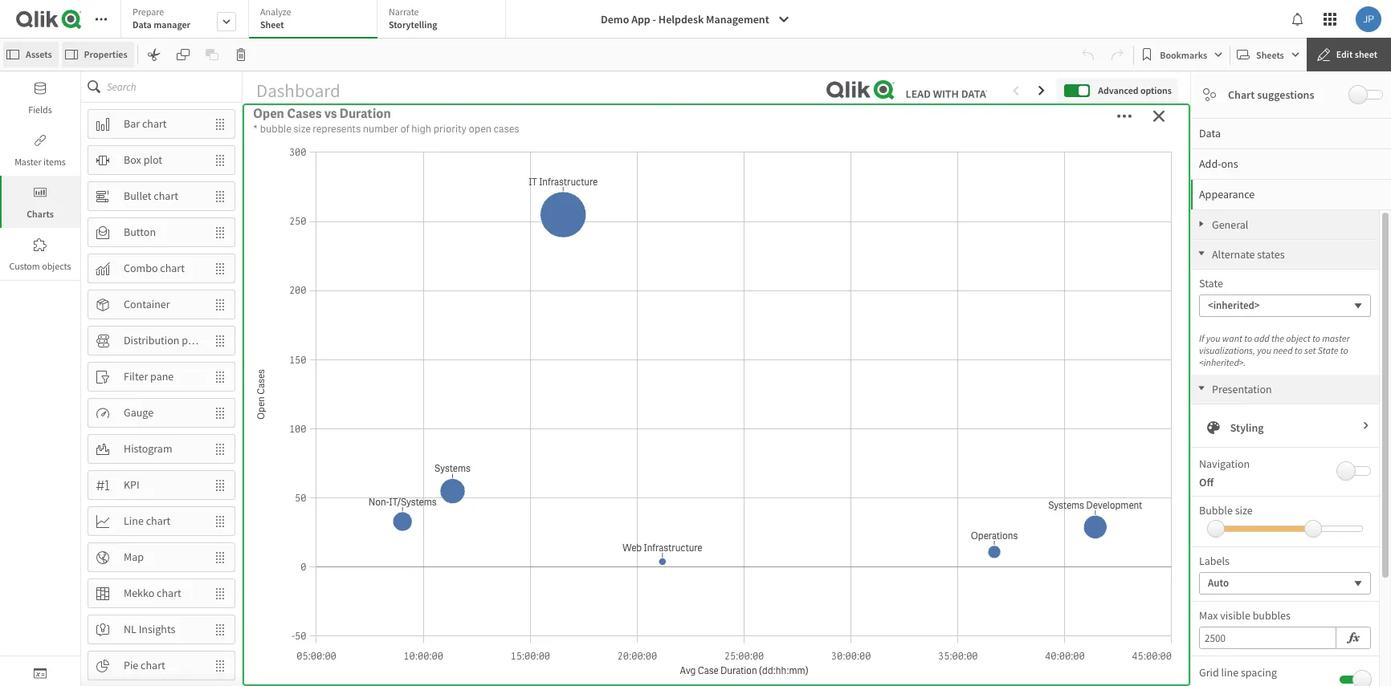 Task type: describe. For each thing, give the bounding box(es) containing it.
chart
[[1228, 88, 1255, 102]]

navigation off
[[1199, 457, 1250, 490]]

represents
[[313, 122, 361, 136]]

move image for bullet chart
[[206, 183, 235, 210]]

of
[[400, 122, 409, 136]]

bar chart
[[124, 117, 167, 131]]

time
[[419, 465, 448, 482]]

high
[[298, 103, 350, 136]]

pie
[[124, 659, 138, 673]]

properties button
[[62, 42, 134, 67]]

move image for container
[[206, 291, 235, 318]]

nl insights
[[124, 623, 175, 637]]

bullet chart
[[124, 189, 178, 203]]

the
[[1272, 333, 1284, 345]]

duration
[[339, 105, 391, 122]]

insights
[[139, 623, 175, 637]]

sheet
[[260, 18, 284, 31]]

chart for line chart
[[146, 514, 171, 529]]

bubble
[[1199, 504, 1233, 518]]

pane
[[150, 370, 174, 384]]

container
[[124, 297, 170, 312]]

move image for gauge
[[206, 400, 235, 427]]

cases
[[494, 122, 519, 136]]

triangle bottom image
[[1191, 250, 1212, 258]]

management
[[706, 12, 769, 27]]

custom objects
[[9, 260, 71, 272]]

low
[[926, 103, 974, 136]]

vs
[[324, 105, 337, 122]]

203
[[986, 136, 1073, 200]]

chart for mekko chart
[[157, 586, 181, 601]]

tab list containing prepare
[[120, 0, 512, 40]]

chart for bullet chart
[[154, 189, 178, 203]]

master items
[[15, 156, 66, 168]]

open
[[469, 122, 492, 136]]

sheet
[[1355, 48, 1378, 60]]

open cases by priority type
[[642, 199, 804, 216]]

bubble
[[260, 122, 291, 136]]

pie chart
[[124, 659, 165, 673]]

demo app - helpdesk management button
[[591, 6, 800, 32]]

72
[[374, 136, 432, 200]]

application containing 72
[[0, 0, 1391, 687]]

distribution
[[124, 333, 179, 348]]

to left add
[[1244, 333, 1252, 345]]

fields button
[[0, 71, 80, 124]]

1 horizontal spatial you
[[1257, 345, 1271, 357]]

manager
[[154, 18, 190, 31]]

properties
[[84, 48, 127, 60]]

priority for 72
[[355, 103, 437, 136]]

bar
[[124, 117, 140, 131]]

distribution plot
[[124, 333, 201, 348]]

master items button
[[0, 124, 80, 176]]

move image for bar chart
[[206, 110, 235, 138]]

link image
[[34, 134, 47, 147]]

chart for bar chart
[[142, 117, 167, 131]]

alternate states
[[1212, 247, 1285, 262]]

max
[[1199, 609, 1218, 623]]

plot for box plot
[[143, 153, 162, 167]]

*
[[253, 122, 258, 136]]

low priority cases 203
[[926, 103, 1133, 200]]

edit sheet
[[1336, 48, 1378, 60]]

data inside tab
[[1199, 126, 1221, 141]]

open for open cases by priority type
[[642, 199, 673, 216]]

number
[[363, 122, 398, 136]]

to right set
[[1340, 345, 1348, 357]]

Search text field
[[107, 71, 242, 102]]

assets button
[[3, 42, 58, 67]]

move image for pie chart
[[206, 653, 235, 680]]

to left set
[[1295, 345, 1303, 357]]

medium
[[592, 103, 682, 136]]

move image for histogram
[[206, 436, 235, 463]]

set
[[1305, 345, 1316, 357]]

master
[[1322, 333, 1350, 345]]

scatter chart image
[[1203, 88, 1216, 101]]

storytelling
[[389, 18, 437, 31]]

appearance
[[1199, 187, 1255, 202]]

ons
[[1221, 157, 1238, 171]]

<inherited>.
[[1199, 357, 1246, 369]]

chart for combo chart
[[160, 261, 185, 276]]

fields
[[28, 104, 52, 116]]

demo
[[601, 12, 629, 27]]

presentation
[[1212, 382, 1272, 397]]

0 vertical spatial state
[[1199, 276, 1223, 291]]

move image for box plot
[[206, 147, 235, 174]]

move image for line chart
[[206, 508, 235, 535]]

triangle bottom image
[[1191, 385, 1212, 393]]

move image for button
[[206, 219, 235, 246]]

open for open & resolved cases over time
[[251, 465, 282, 482]]

move image for map
[[206, 544, 235, 571]]

advanced
[[1098, 84, 1139, 96]]

off
[[1199, 476, 1214, 490]]

bullet
[[124, 189, 151, 203]]

mekko chart
[[124, 586, 181, 601]]

grid line spacing
[[1199, 666, 1277, 680]]

box plot
[[124, 153, 162, 167]]

cases inside medium priority cases 142
[[774, 103, 841, 136]]

analyze
[[260, 6, 291, 18]]

type
[[776, 199, 804, 216]]

grid
[[1199, 666, 1219, 680]]

appearance tab
[[1191, 179, 1391, 210]]

prepare data manager
[[133, 6, 190, 31]]

database image
[[34, 82, 47, 95]]

copy image
[[176, 48, 189, 61]]

open cases vs duration * bubble size represents number of high priority open cases
[[253, 105, 519, 136]]

filter pane
[[124, 370, 174, 384]]

next sheet: performance image
[[1036, 84, 1048, 97]]

bubble size
[[1199, 504, 1253, 518]]

items
[[43, 156, 66, 168]]

master
[[15, 156, 42, 168]]

to right "object"
[[1312, 333, 1320, 345]]

add-ons tab
[[1191, 149, 1391, 179]]



Task type: vqa. For each thing, say whether or not it's contained in the screenshot.
the State
yes



Task type: locate. For each thing, give the bounding box(es) containing it.
&
[[284, 465, 294, 482]]

0 vertical spatial plot
[[143, 153, 162, 167]]

chart suggestions
[[1228, 88, 1314, 102]]

chart right pie
[[141, 659, 165, 673]]

max visible bubbles
[[1199, 609, 1291, 623]]

-
[[653, 12, 656, 27]]

visible
[[1220, 609, 1250, 623]]

gauge
[[124, 406, 154, 420]]

6 move image from the top
[[206, 653, 235, 680]]

custom objects button
[[0, 228, 80, 280]]

suggestions
[[1257, 88, 1314, 102]]

1 horizontal spatial state
[[1318, 345, 1339, 357]]

open inside open cases vs duration * bubble size represents number of high priority open cases
[[253, 105, 284, 122]]

3 move image from the top
[[206, 219, 235, 246]]

5 move image from the top
[[206, 363, 235, 391]]

charts button
[[0, 176, 80, 228]]

priority inside high priority cases 72
[[355, 103, 437, 136]]

narrate
[[389, 6, 419, 18]]

cases inside high priority cases 72
[[442, 103, 509, 136]]

4 move image from the top
[[206, 400, 235, 427]]

move image for mekko chart
[[206, 580, 235, 608]]

delete image
[[234, 48, 247, 61]]

cut image
[[147, 48, 160, 61]]

map
[[124, 550, 144, 565]]

state down triangle bottom icon
[[1199, 276, 1223, 291]]

plot right box
[[143, 153, 162, 167]]

chart
[[142, 117, 167, 131], [154, 189, 178, 203], [160, 261, 185, 276], [146, 514, 171, 529], [157, 586, 181, 601], [141, 659, 165, 673]]

data up add-
[[1199, 126, 1221, 141]]

assets
[[26, 48, 52, 60]]

move image for combo chart
[[206, 255, 235, 282]]

james peterson image
[[1356, 6, 1382, 32]]

1 vertical spatial data
[[1199, 126, 1221, 141]]

if you want to add the object to master visualizations, you need to set state to <inherited>.
[[1199, 333, 1350, 369]]

3 move image from the top
[[206, 291, 235, 318]]

line
[[124, 514, 144, 529]]

5 move image from the top
[[206, 616, 235, 644]]

size inside open cases vs duration * bubble size represents number of high priority open cases
[[293, 122, 311, 136]]

custom
[[9, 260, 40, 272]]

chart right line
[[146, 514, 171, 529]]

filter
[[124, 370, 148, 384]]

add-ons
[[1199, 157, 1238, 171]]

priority inside low priority cases 203
[[979, 103, 1061, 136]]

advanced options
[[1098, 84, 1172, 96]]

add-
[[1199, 157, 1221, 171]]

chart right the combo
[[160, 261, 185, 276]]

triangle right image
[[1191, 220, 1212, 228]]

0 horizontal spatial data
[[133, 18, 152, 31]]

application
[[0, 0, 1391, 687]]

combo chart
[[124, 261, 185, 276]]

palette image
[[1207, 422, 1220, 435]]

bubbles
[[1253, 609, 1291, 623]]

1 move image from the top
[[206, 183, 235, 210]]

edit
[[1336, 48, 1353, 60]]

sheets
[[1256, 49, 1284, 61]]

0 horizontal spatial plot
[[143, 153, 162, 167]]

cases inside open cases vs duration * bubble size represents number of high priority open cases
[[287, 105, 322, 122]]

10 move image from the top
[[206, 580, 235, 608]]

puzzle image
[[34, 239, 47, 251]]

you left the
[[1257, 345, 1271, 357]]

142
[[673, 136, 760, 200]]

1 horizontal spatial data
[[1199, 126, 1221, 141]]

priority for 203
[[979, 103, 1061, 136]]

add
[[1254, 333, 1270, 345]]

resolved
[[296, 465, 349, 482]]

0 vertical spatial data
[[133, 18, 152, 31]]

size
[[293, 122, 311, 136], [1235, 504, 1253, 518]]

combo
[[124, 261, 158, 276]]

general
[[1212, 218, 1248, 232]]

1 vertical spatial open
[[642, 199, 673, 216]]

0 vertical spatial size
[[293, 122, 311, 136]]

state inside if you want to add the object to master visualizations, you need to set state to <inherited>.
[[1318, 345, 1339, 357]]

charts
[[27, 208, 54, 220]]

2 vertical spatial open
[[251, 465, 282, 482]]

0 horizontal spatial size
[[293, 122, 311, 136]]

open expression editor image
[[1346, 629, 1361, 648]]

open for open cases vs duration * bubble size represents number of high priority open cases
[[253, 105, 284, 122]]

object image
[[34, 186, 47, 199]]

variables image
[[34, 667, 47, 680]]

priority for 142
[[687, 103, 769, 136]]

1 horizontal spatial plot
[[182, 333, 201, 348]]

kpi
[[124, 478, 140, 492]]

8 move image from the top
[[206, 508, 235, 535]]

open & resolved cases over time
[[251, 465, 448, 482]]

bookmarks button
[[1138, 42, 1227, 67]]

by
[[713, 199, 727, 216]]

labels
[[1199, 554, 1230, 569]]

4 move image from the top
[[206, 327, 235, 355]]

next image
[[1361, 421, 1371, 435]]

move image for nl insights
[[206, 616, 235, 644]]

7 move image from the top
[[206, 472, 235, 499]]

6 move image from the top
[[206, 436, 235, 463]]

0 horizontal spatial you
[[1206, 333, 1221, 345]]

demo app - helpdesk management
[[601, 12, 769, 27]]

data inside prepare data manager
[[133, 18, 152, 31]]

tab list
[[120, 0, 512, 40]]

alternate
[[1212, 247, 1255, 262]]

move image for distribution plot
[[206, 327, 235, 355]]

open left &
[[251, 465, 282, 482]]

None text field
[[1199, 627, 1337, 650]]

priority
[[433, 122, 467, 136]]

box
[[124, 153, 141, 167]]

high
[[411, 122, 431, 136]]

2 move image from the top
[[206, 147, 235, 174]]

objects
[[42, 260, 71, 272]]

chart right mekko
[[157, 586, 181, 601]]

navigation
[[1199, 457, 1250, 471]]

1 horizontal spatial size
[[1235, 504, 1253, 518]]

move image
[[206, 183, 235, 210], [206, 255, 235, 282], [206, 291, 235, 318], [206, 400, 235, 427], [206, 616, 235, 644], [206, 653, 235, 680]]

app
[[631, 12, 650, 27]]

mekko
[[124, 586, 154, 601]]

over
[[389, 465, 417, 482]]

want
[[1222, 333, 1243, 345]]

histogram
[[124, 442, 172, 456]]

data
[[133, 18, 152, 31], [1199, 126, 1221, 141]]

1 move image from the top
[[206, 110, 235, 138]]

0 vertical spatial open
[[253, 105, 284, 122]]

1 vertical spatial plot
[[182, 333, 201, 348]]

2 move image from the top
[[206, 255, 235, 282]]

chart right bullet
[[154, 189, 178, 203]]

data tab
[[1191, 118, 1391, 149]]

chart for pie chart
[[141, 659, 165, 673]]

cases
[[442, 103, 509, 136], [774, 103, 841, 136], [1066, 103, 1133, 136], [287, 105, 322, 122], [676, 199, 711, 216], [351, 465, 386, 482]]

9 move image from the top
[[206, 544, 235, 571]]

priority
[[355, 103, 437, 136], [687, 103, 769, 136], [979, 103, 1061, 136], [730, 199, 774, 216]]

bookmarks
[[1160, 49, 1207, 61]]

priority inside medium priority cases 142
[[687, 103, 769, 136]]

if
[[1199, 333, 1204, 345]]

open
[[253, 105, 284, 122], [642, 199, 673, 216], [251, 465, 282, 482]]

helpdesk
[[659, 12, 704, 27]]

you right if
[[1206, 333, 1221, 345]]

chart right bar
[[142, 117, 167, 131]]

narrate storytelling
[[389, 6, 437, 31]]

move image
[[206, 110, 235, 138], [206, 147, 235, 174], [206, 219, 235, 246], [206, 327, 235, 355], [206, 363, 235, 391], [206, 436, 235, 463], [206, 472, 235, 499], [206, 508, 235, 535], [206, 544, 235, 571], [206, 580, 235, 608]]

open left by at the right
[[642, 199, 673, 216]]

cases inside low priority cases 203
[[1066, 103, 1133, 136]]

options
[[1141, 84, 1172, 96]]

object
[[1286, 333, 1311, 345]]

plot for distribution plot
[[182, 333, 201, 348]]

medium priority cases 142
[[592, 103, 841, 200]]

sheets button
[[1234, 42, 1303, 67]]

open left high at left top
[[253, 105, 284, 122]]

state right set
[[1318, 345, 1339, 357]]

move image for kpi
[[206, 472, 235, 499]]

state
[[1199, 276, 1223, 291], [1318, 345, 1339, 357]]

styling
[[1230, 421, 1264, 435]]

move image for filter pane
[[206, 363, 235, 391]]

1 vertical spatial state
[[1318, 345, 1339, 357]]

plot right the distribution at the left
[[182, 333, 201, 348]]

button
[[124, 225, 156, 239]]

1 vertical spatial size
[[1235, 504, 1253, 518]]

plot
[[143, 153, 162, 167], [182, 333, 201, 348]]

line chart
[[124, 514, 171, 529]]

spacing
[[1241, 666, 1277, 680]]

0 horizontal spatial state
[[1199, 276, 1223, 291]]

data down prepare
[[133, 18, 152, 31]]

visualizations,
[[1199, 345, 1255, 357]]



